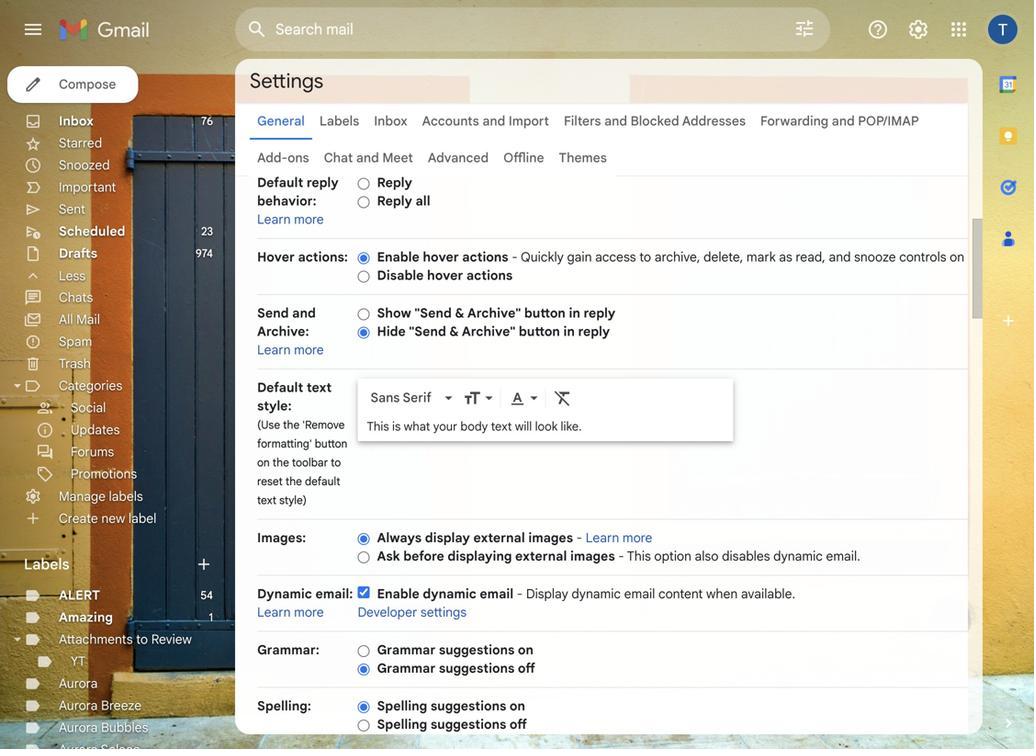 Task type: vqa. For each thing, say whether or not it's contained in the screenshot.
Keyboard related to Keyboard shortcuts off
no



Task type: locate. For each thing, give the bounding box(es) containing it.
email
[[480, 586, 514, 602], [625, 586, 656, 602]]

and inside send and archive: learn more
[[292, 305, 316, 321]]

grammar down developer settings link
[[377, 642, 436, 658]]

aurora for aurora link
[[59, 675, 98, 692]]

1 vertical spatial images
[[571, 548, 615, 564]]

attachments
[[59, 631, 133, 647]]

accounts and import
[[422, 113, 550, 129]]

default up style: at the bottom
[[257, 380, 304, 396]]

0 vertical spatial actions
[[463, 249, 509, 265]]

1 vertical spatial "send
[[409, 324, 447, 340]]

inbox for 1st the inbox link from right
[[374, 113, 408, 129]]

0 vertical spatial hover
[[423, 249, 459, 265]]

and for filters and blocked addresses
[[605, 113, 628, 129]]

reply for hide "send & archive" button in reply
[[579, 324, 610, 340]]

this left is
[[367, 419, 389, 434]]

aurora breeze
[[59, 698, 142, 714]]

enable dynamic email - display dynamic email content when available. developer settings
[[358, 586, 796, 620]]

reply
[[307, 175, 339, 191], [584, 305, 616, 321], [579, 324, 610, 340]]

hover for disable
[[427, 267, 464, 284]]

suggestions
[[439, 642, 515, 658], [439, 660, 515, 676], [431, 698, 507, 714], [431, 716, 507, 732]]

0 vertical spatial in
[[569, 305, 581, 321]]

actions up disable hover actions
[[463, 249, 509, 265]]

style)
[[279, 494, 307, 507]]

0 vertical spatial to
[[640, 249, 652, 265]]

1 aurora from the top
[[59, 675, 98, 692]]

also
[[695, 548, 719, 564]]

option
[[655, 548, 692, 564]]

manage labels create new label
[[59, 488, 157, 526]]

1 vertical spatial text
[[491, 419, 512, 434]]

labels
[[109, 488, 143, 504]]

spelling for spelling suggestions on
[[377, 698, 428, 714]]

filters and blocked addresses link
[[564, 113, 746, 129]]

1 vertical spatial in
[[564, 324, 575, 340]]

default inside default reply behavior: learn more
[[257, 175, 304, 191]]

2 aurora from the top
[[59, 698, 98, 714]]

actions:
[[298, 249, 348, 265]]

- left quickly
[[512, 249, 518, 265]]

this left option
[[627, 548, 651, 564]]

all
[[59, 312, 73, 328]]

0 vertical spatial &
[[455, 305, 465, 321]]

2 grammar from the top
[[377, 660, 436, 676]]

enable for enable hover actions
[[377, 249, 420, 265]]

2 email from the left
[[625, 586, 656, 602]]

learn down archive: on the top left
[[257, 342, 291, 358]]

grammar suggestions off
[[377, 660, 536, 676]]

read,
[[796, 249, 826, 265]]

remove formatting ‪(⌘\)‬ image
[[554, 389, 572, 407]]

and for chat and meet
[[356, 150, 379, 166]]

1 grammar from the top
[[377, 642, 436, 658]]

enable hover actions - quickly gain access to archive, delete, mark as read, and snooze controls on hover.
[[377, 249, 1004, 265]]

more down dynamic at the left of the page
[[294, 604, 324, 620]]

filters
[[564, 113, 602, 129]]

off down the 'spelling suggestions on'
[[510, 716, 527, 732]]

learn down "behavior:"
[[257, 211, 291, 227]]

tab list
[[983, 59, 1035, 683]]

- left option
[[619, 548, 625, 564]]

text down reset
[[257, 494, 277, 507]]

and up archive: on the top left
[[292, 305, 316, 321]]

send and archive: learn more
[[257, 305, 324, 358]]

suggestions for spelling suggestions on
[[431, 698, 507, 714]]

0 vertical spatial "send
[[415, 305, 452, 321]]

1 vertical spatial labels
[[24, 555, 69, 573]]

23
[[201, 225, 213, 238]]

1 vertical spatial &
[[450, 324, 459, 340]]

learn more link down dynamic at the left of the page
[[257, 604, 324, 620]]

1 spelling from the top
[[377, 698, 428, 714]]

'remove
[[303, 418, 345, 432]]

learn more link down archive: on the top left
[[257, 342, 324, 358]]

- up the ask before displaying external images - this option also disables dynamic email.
[[577, 530, 583, 546]]

more
[[294, 211, 324, 227], [294, 342, 324, 358], [623, 530, 653, 546], [294, 604, 324, 620]]

controls
[[900, 249, 947, 265]]

inbox link up starred
[[59, 113, 94, 129]]

spelling right spelling suggestions on radio
[[377, 698, 428, 714]]

review
[[151, 631, 192, 647]]

1 default from the top
[[257, 175, 304, 191]]

0 horizontal spatial inbox link
[[59, 113, 94, 129]]

- left display
[[517, 586, 523, 602]]

blocked
[[631, 113, 680, 129]]

on up reset
[[257, 456, 270, 470]]

3 aurora from the top
[[59, 720, 98, 736]]

more down "behavior:"
[[294, 211, 324, 227]]

text left will in the bottom of the page
[[491, 419, 512, 434]]

1 horizontal spatial inbox link
[[374, 113, 408, 129]]

forwarding and pop/imap
[[761, 113, 920, 129]]

0 vertical spatial labels
[[320, 113, 360, 129]]

suggestions up grammar suggestions off
[[439, 642, 515, 658]]

0 vertical spatial button
[[525, 305, 566, 321]]

1 vertical spatial enable
[[377, 586, 420, 602]]

enable up disable
[[377, 249, 420, 265]]

aurora for aurora breeze
[[59, 698, 98, 714]]

and right filters
[[605, 113, 628, 129]]

archive:
[[257, 324, 309, 340]]

2 spelling from the top
[[377, 716, 428, 732]]

archive" up the hide "send & archive" button in reply
[[468, 305, 521, 321]]

2 vertical spatial reply
[[579, 324, 610, 340]]

"send for show
[[415, 305, 452, 321]]

ons
[[288, 150, 309, 166]]

enable up 'developer'
[[377, 586, 420, 602]]

default up "behavior:"
[[257, 175, 304, 191]]

more up the ask before displaying external images - this option also disables dynamic email.
[[623, 530, 653, 546]]

inbox
[[59, 113, 94, 129], [374, 113, 408, 129]]

chat and meet link
[[324, 150, 413, 166]]

2 enable from the top
[[377, 586, 420, 602]]

0 horizontal spatial inbox
[[59, 113, 94, 129]]

learn more link down "behavior:"
[[257, 211, 324, 227]]

0 vertical spatial this
[[367, 419, 389, 434]]

grammar for grammar suggestions on
[[377, 642, 436, 658]]

1 vertical spatial off
[[510, 716, 527, 732]]

& for hide
[[450, 324, 459, 340]]

in up remove formatting ‪(⌘\)‬ image
[[564, 324, 575, 340]]

0 vertical spatial off
[[518, 660, 536, 676]]

hover actions:
[[257, 249, 348, 265]]

text up 'remove
[[307, 380, 332, 396]]

1 horizontal spatial inbox
[[374, 113, 408, 129]]

2 vertical spatial text
[[257, 494, 277, 507]]

"send for hide
[[409, 324, 447, 340]]

delete,
[[704, 249, 744, 265]]

spelling
[[377, 698, 428, 714], [377, 716, 428, 732]]

1 inbox link from the left
[[59, 113, 94, 129]]

1 email from the left
[[480, 586, 514, 602]]

1 enable from the top
[[377, 249, 420, 265]]

suggestions up spelling suggestions off
[[431, 698, 507, 714]]

0 vertical spatial reply
[[307, 175, 339, 191]]

actions for enable
[[463, 249, 509, 265]]

default
[[257, 175, 304, 191], [257, 380, 304, 396]]

in down gain
[[569, 305, 581, 321]]

2 vertical spatial to
[[136, 631, 148, 647]]

inbox up meet
[[374, 113, 408, 129]]

spelling suggestions on
[[377, 698, 526, 714]]

0 horizontal spatial text
[[257, 494, 277, 507]]

starred link
[[59, 135, 102, 151]]

& down show "send & archive" button in reply
[[450, 324, 459, 340]]

0 horizontal spatial to
[[136, 631, 148, 647]]

0 vertical spatial grammar
[[377, 642, 436, 658]]

reply down gain
[[579, 324, 610, 340]]

learn more link for and
[[257, 342, 324, 358]]

email left content
[[625, 586, 656, 602]]

dynamic
[[774, 548, 823, 564], [423, 586, 477, 602], [572, 586, 621, 602]]

forwarding
[[761, 113, 829, 129]]

aurora down aurora link
[[59, 698, 98, 714]]

and left import
[[483, 113, 506, 129]]

button up the hide "send & archive" button in reply
[[525, 305, 566, 321]]

create new label link
[[59, 510, 157, 526]]

add-
[[257, 150, 288, 166]]

1 vertical spatial reply
[[377, 193, 413, 209]]

suggestions down the 'spelling suggestions on'
[[431, 716, 507, 732]]

Disable hover actions radio
[[358, 270, 370, 283]]

"send right hide
[[409, 324, 447, 340]]

off down grammar suggestions on
[[518, 660, 536, 676]]

hover right disable
[[427, 267, 464, 284]]

1 vertical spatial this
[[627, 548, 651, 564]]

1 reply from the top
[[377, 175, 413, 191]]

enable inside enable dynamic email - display dynamic email content when available. developer settings
[[377, 586, 420, 602]]

gmail image
[[59, 11, 159, 48]]

email down displaying
[[480, 586, 514, 602]]

archive" down show "send & archive" button in reply
[[462, 324, 516, 340]]

spelling for spelling suggestions off
[[377, 716, 428, 732]]

external down always display external images - learn more
[[516, 548, 567, 564]]

1 vertical spatial reply
[[584, 305, 616, 321]]

inbox inside labels navigation
[[59, 113, 94, 129]]

spelling suggestions off
[[377, 716, 527, 732]]

scheduled
[[59, 223, 126, 239]]

hover
[[423, 249, 459, 265], [427, 267, 464, 284]]

external up displaying
[[474, 530, 525, 546]]

0 vertical spatial the
[[283, 418, 300, 432]]

aurora for aurora bubbles
[[59, 720, 98, 736]]

categories link
[[59, 378, 123, 394]]

Hide "Send & Archive" button in reply radio
[[358, 326, 370, 339]]

Grammar suggestions on radio
[[358, 644, 370, 658]]

the up style) on the left bottom
[[286, 475, 302, 488]]

1 vertical spatial default
[[257, 380, 304, 396]]

reply up reply all
[[377, 175, 413, 191]]

Show "Send & Archive" button in reply radio
[[358, 307, 370, 321]]

less
[[59, 268, 86, 284]]

2 default from the top
[[257, 380, 304, 396]]

grammar right grammar suggestions off option
[[377, 660, 436, 676]]

reply down 'chat'
[[307, 175, 339, 191]]

0 vertical spatial archive"
[[468, 305, 521, 321]]

"send
[[415, 305, 452, 321], [409, 324, 447, 340]]

to inside labels navigation
[[136, 631, 148, 647]]

aurora down aurora breeze
[[59, 720, 98, 736]]

to
[[640, 249, 652, 265], [331, 456, 341, 470], [136, 631, 148, 647]]

1 vertical spatial archive"
[[462, 324, 516, 340]]

1 vertical spatial aurora
[[59, 698, 98, 714]]

suggestions for grammar suggestions on
[[439, 642, 515, 658]]

1 horizontal spatial labels
[[320, 113, 360, 129]]

starred
[[59, 135, 102, 151]]

labels navigation
[[0, 59, 235, 749]]

Spelling suggestions on radio
[[358, 700, 370, 714]]

to right access
[[640, 249, 652, 265]]

1 horizontal spatial text
[[307, 380, 332, 396]]

grammar
[[377, 642, 436, 658], [377, 660, 436, 676]]

images up enable dynamic email - display dynamic email content when available. developer settings
[[571, 548, 615, 564]]

on left hover.
[[950, 249, 965, 265]]

None search field
[[235, 7, 831, 51]]

grammar suggestions on
[[377, 642, 534, 658]]

button
[[525, 305, 566, 321], [519, 324, 561, 340], [315, 437, 348, 451]]

0 horizontal spatial email
[[480, 586, 514, 602]]

images up display
[[529, 530, 574, 546]]

labels for "labels" heading
[[24, 555, 69, 573]]

archive" for show
[[468, 305, 521, 321]]

hover for enable
[[423, 249, 459, 265]]

1 vertical spatial to
[[331, 456, 341, 470]]

support image
[[868, 18, 890, 40]]

0 vertical spatial aurora
[[59, 675, 98, 692]]

suggestions down grammar suggestions on
[[439, 660, 515, 676]]

pop/imap
[[859, 113, 920, 129]]

actions up show "send & archive" button in reply
[[467, 267, 513, 284]]

and right read,
[[829, 249, 852, 265]]

2 vertical spatial aurora
[[59, 720, 98, 736]]

formatting options toolbar
[[363, 380, 728, 414]]

compose
[[59, 76, 116, 92]]

1 inbox from the left
[[59, 113, 94, 129]]

aurora down yt
[[59, 675, 98, 692]]

1 vertical spatial grammar
[[377, 660, 436, 676]]

yt link
[[71, 653, 86, 670]]

hover
[[257, 249, 295, 265]]

filters and blocked addresses
[[564, 113, 746, 129]]

main menu image
[[22, 18, 44, 40]]

inbox up starred
[[59, 113, 94, 129]]

the up the formatting'
[[283, 418, 300, 432]]

"send right show
[[415, 305, 452, 321]]

1 vertical spatial actions
[[467, 267, 513, 284]]

hover up disable hover actions
[[423, 249, 459, 265]]

0 vertical spatial external
[[474, 530, 525, 546]]

spelling right the "spelling suggestions off" "radio" on the left
[[377, 716, 428, 732]]

1 vertical spatial button
[[519, 324, 561, 340]]

2 inbox from the left
[[374, 113, 408, 129]]

reply for reply all
[[377, 193, 413, 209]]

& up the hide "send & archive" button in reply
[[455, 305, 465, 321]]

2 vertical spatial button
[[315, 437, 348, 451]]

enable
[[377, 249, 420, 265], [377, 586, 420, 602]]

content
[[659, 586, 703, 602]]

and up reply radio
[[356, 150, 379, 166]]

button down 'remove
[[315, 437, 348, 451]]

chat
[[324, 150, 353, 166]]

off
[[518, 660, 536, 676], [510, 716, 527, 732]]

2 reply from the top
[[377, 193, 413, 209]]

0 horizontal spatial this
[[367, 419, 389, 434]]

before
[[404, 548, 445, 564]]

learn down dynamic at the left of the page
[[257, 604, 291, 620]]

dynamic up settings
[[423, 586, 477, 602]]

to up default
[[331, 456, 341, 470]]

more down archive: on the top left
[[294, 342, 324, 358]]

1 vertical spatial spelling
[[377, 716, 428, 732]]

settings
[[250, 68, 324, 94]]

categories
[[59, 378, 123, 394]]

as
[[780, 249, 793, 265]]

1 horizontal spatial email
[[625, 586, 656, 602]]

1 vertical spatial external
[[516, 548, 567, 564]]

labels up the alert
[[24, 555, 69, 573]]

dynamic down the ask before displaying external images - this option also disables dynamic email.
[[572, 586, 621, 602]]

0 vertical spatial enable
[[377, 249, 420, 265]]

0 vertical spatial default
[[257, 175, 304, 191]]

1 horizontal spatial to
[[331, 456, 341, 470]]

reply down access
[[584, 305, 616, 321]]

reply for reply
[[377, 175, 413, 191]]

2 horizontal spatial text
[[491, 419, 512, 434]]

and left pop/imap
[[832, 113, 855, 129]]

inbox for second the inbox link from right
[[59, 113, 94, 129]]

chats
[[59, 289, 93, 306]]

0 vertical spatial spelling
[[377, 698, 428, 714]]

labels up 'chat'
[[320, 113, 360, 129]]

settings image
[[908, 18, 930, 40]]

0 horizontal spatial labels
[[24, 555, 69, 573]]

advanced search options image
[[787, 10, 823, 47]]

archive" for hide
[[462, 324, 516, 340]]

will
[[515, 419, 532, 434]]

0 vertical spatial reply
[[377, 175, 413, 191]]

learn more link for reply
[[257, 211, 324, 227]]

learn inside default reply behavior: learn more
[[257, 211, 291, 227]]

in for show "send & archive" button in reply
[[569, 305, 581, 321]]

learn inside send and archive: learn more
[[257, 342, 291, 358]]

reply left 'all'
[[377, 193, 413, 209]]

default for style:
[[257, 380, 304, 396]]

serif
[[403, 390, 432, 406]]

aurora bubbles
[[59, 720, 148, 736]]

compose button
[[7, 66, 138, 103]]

on up spelling suggestions off
[[510, 698, 526, 714]]

inbox link up meet
[[374, 113, 408, 129]]

learn inside dynamic email: learn more
[[257, 604, 291, 620]]

None checkbox
[[358, 586, 370, 598]]

labels inside navigation
[[24, 555, 69, 573]]

Search mail text field
[[276, 20, 743, 39]]

Reply radio
[[358, 177, 370, 191]]

button down show "send & archive" button in reply
[[519, 324, 561, 340]]

the down the formatting'
[[273, 456, 289, 470]]

sent
[[59, 201, 85, 217]]

to left 'review' at the left of page
[[136, 631, 148, 647]]

2 vertical spatial the
[[286, 475, 302, 488]]

1 vertical spatial hover
[[427, 267, 464, 284]]

default inside default text style: (use the 'remove formatting' button on the toolbar to reset the default text style)
[[257, 380, 304, 396]]

dynamic left email.
[[774, 548, 823, 564]]

labels link
[[320, 113, 360, 129]]

like.
[[561, 419, 582, 434]]



Task type: describe. For each thing, give the bounding box(es) containing it.
default reply behavior: learn more
[[257, 175, 339, 227]]

disable
[[377, 267, 424, 284]]

what
[[404, 419, 431, 434]]

offline
[[504, 150, 545, 166]]

default for behavior:
[[257, 175, 304, 191]]

spam link
[[59, 334, 92, 350]]

and for forwarding and pop/imap
[[832, 113, 855, 129]]

enable for enable dynamic email
[[377, 586, 420, 602]]

2 inbox link from the left
[[374, 113, 408, 129]]

formatting'
[[257, 437, 312, 451]]

0 vertical spatial text
[[307, 380, 332, 396]]

spam
[[59, 334, 92, 350]]

snoozed link
[[59, 157, 110, 173]]

learn up the ask before displaying external images - this option also disables dynamic email.
[[586, 530, 620, 546]]

accounts
[[422, 113, 480, 129]]

addresses
[[683, 113, 746, 129]]

suggestions for grammar suggestions off
[[439, 660, 515, 676]]

images:
[[257, 530, 306, 546]]

look
[[535, 419, 558, 434]]

0 vertical spatial images
[[529, 530, 574, 546]]

show "send & archive" button in reply
[[377, 305, 616, 321]]

themes link
[[559, 150, 607, 166]]

displaying
[[448, 548, 512, 564]]

sent link
[[59, 201, 85, 217]]

2 horizontal spatial dynamic
[[774, 548, 823, 564]]

manage labels link
[[59, 488, 143, 504]]

promotions
[[71, 466, 137, 482]]

show
[[377, 305, 412, 321]]

aurora bubbles link
[[59, 720, 148, 736]]

forums
[[71, 444, 114, 460]]

behavior:
[[257, 193, 317, 209]]

important
[[59, 179, 116, 195]]

grammar:
[[257, 642, 320, 658]]

search mail image
[[241, 13, 274, 46]]

reply inside default reply behavior: learn more
[[307, 175, 339, 191]]

aurora breeze link
[[59, 698, 142, 714]]

sans serif option
[[367, 389, 442, 407]]

more inside default reply behavior: learn more
[[294, 211, 324, 227]]

labels for labels link
[[320, 113, 360, 129]]

themes
[[559, 150, 607, 166]]

developer
[[358, 604, 417, 620]]

import
[[509, 113, 550, 129]]

settings
[[421, 604, 467, 620]]

is
[[392, 419, 401, 434]]

style:
[[257, 398, 292, 414]]

general link
[[257, 113, 305, 129]]

on inside default text style: (use the 'remove formatting' button on the toolbar to reset the default text style)
[[257, 456, 270, 470]]

actions for disable
[[467, 267, 513, 284]]

meet
[[383, 150, 413, 166]]

ask before displaying external images - this option also disables dynamic email.
[[377, 548, 861, 564]]

1 vertical spatial the
[[273, 456, 289, 470]]

and for accounts and import
[[483, 113, 506, 129]]

more inside send and archive: learn more
[[294, 342, 324, 358]]

learn more link up the ask before displaying external images - this option also disables dynamic email.
[[586, 530, 653, 546]]

hide
[[377, 324, 406, 340]]

alert link
[[59, 587, 100, 603]]

general
[[257, 113, 305, 129]]

ask
[[377, 548, 400, 564]]

labels heading
[[24, 555, 195, 573]]

disables
[[722, 548, 771, 564]]

Spelling suggestions off radio
[[358, 719, 370, 732]]

Enable hover actions radio
[[358, 251, 370, 265]]

create
[[59, 510, 98, 526]]

grammar for grammar suggestions off
[[377, 660, 436, 676]]

promotions link
[[71, 466, 137, 482]]

accounts and import link
[[422, 113, 550, 129]]

button for hide "send & archive" button in reply
[[519, 324, 561, 340]]

alert
[[59, 587, 100, 603]]

button for show "send & archive" button in reply
[[525, 305, 566, 321]]

Grammar suggestions off radio
[[358, 662, 370, 676]]

in for hide "send & archive" button in reply
[[564, 324, 575, 340]]

trash
[[59, 356, 91, 372]]

to inside default text style: (use the 'remove formatting' button on the toolbar to reset the default text style)
[[331, 456, 341, 470]]

off for grammar suggestions off
[[518, 660, 536, 676]]

- inside enable dynamic email - display dynamic email content when available. developer settings
[[517, 586, 523, 602]]

label
[[129, 510, 157, 526]]

sans
[[371, 390, 400, 406]]

chat and meet
[[324, 150, 413, 166]]

Always display external images radio
[[358, 532, 370, 546]]

offline link
[[504, 150, 545, 166]]

1 horizontal spatial dynamic
[[572, 586, 621, 602]]

amazing link
[[59, 609, 113, 625]]

updates
[[71, 422, 120, 438]]

0 horizontal spatial dynamic
[[423, 586, 477, 602]]

amazing
[[59, 609, 113, 625]]

display
[[425, 530, 470, 546]]

Reply all radio
[[358, 195, 370, 209]]

bubbles
[[101, 720, 148, 736]]

on down display
[[518, 642, 534, 658]]

1 horizontal spatial this
[[627, 548, 651, 564]]

toolbar
[[292, 456, 328, 470]]

suggestions for spelling suggestions off
[[431, 716, 507, 732]]

your
[[434, 419, 458, 434]]

& for show
[[455, 305, 465, 321]]

email.
[[827, 548, 861, 564]]

learn more link for email:
[[257, 604, 324, 620]]

and for send and archive: learn more
[[292, 305, 316, 321]]

button inside default text style: (use the 'remove formatting' button on the toolbar to reset the default text style)
[[315, 437, 348, 451]]

dynamic email: learn more
[[257, 586, 353, 620]]

hover.
[[968, 249, 1004, 265]]

off for spelling suggestions off
[[510, 716, 527, 732]]

updates link
[[71, 422, 120, 438]]

available.
[[742, 586, 796, 602]]

spelling:
[[257, 698, 311, 714]]

yt
[[71, 653, 86, 670]]

54
[[201, 589, 213, 602]]

display
[[526, 586, 569, 602]]

(use
[[257, 418, 280, 432]]

attachments to review link
[[59, 631, 192, 647]]

2 horizontal spatial to
[[640, 249, 652, 265]]

76
[[201, 114, 213, 128]]

social
[[71, 400, 106, 416]]

access
[[596, 249, 637, 265]]

always display external images - learn more
[[377, 530, 653, 546]]

this is what your body text will look like.
[[367, 419, 582, 434]]

Ask before displaying external images radio
[[358, 550, 370, 564]]

hide "send & archive" button in reply
[[377, 324, 610, 340]]

reply for show "send & archive" button in reply
[[584, 305, 616, 321]]

disable hover actions
[[377, 267, 513, 284]]

snooze
[[855, 249, 897, 265]]

974
[[196, 247, 213, 261]]

more inside dynamic email: learn more
[[294, 604, 324, 620]]

all mail link
[[59, 312, 100, 328]]



